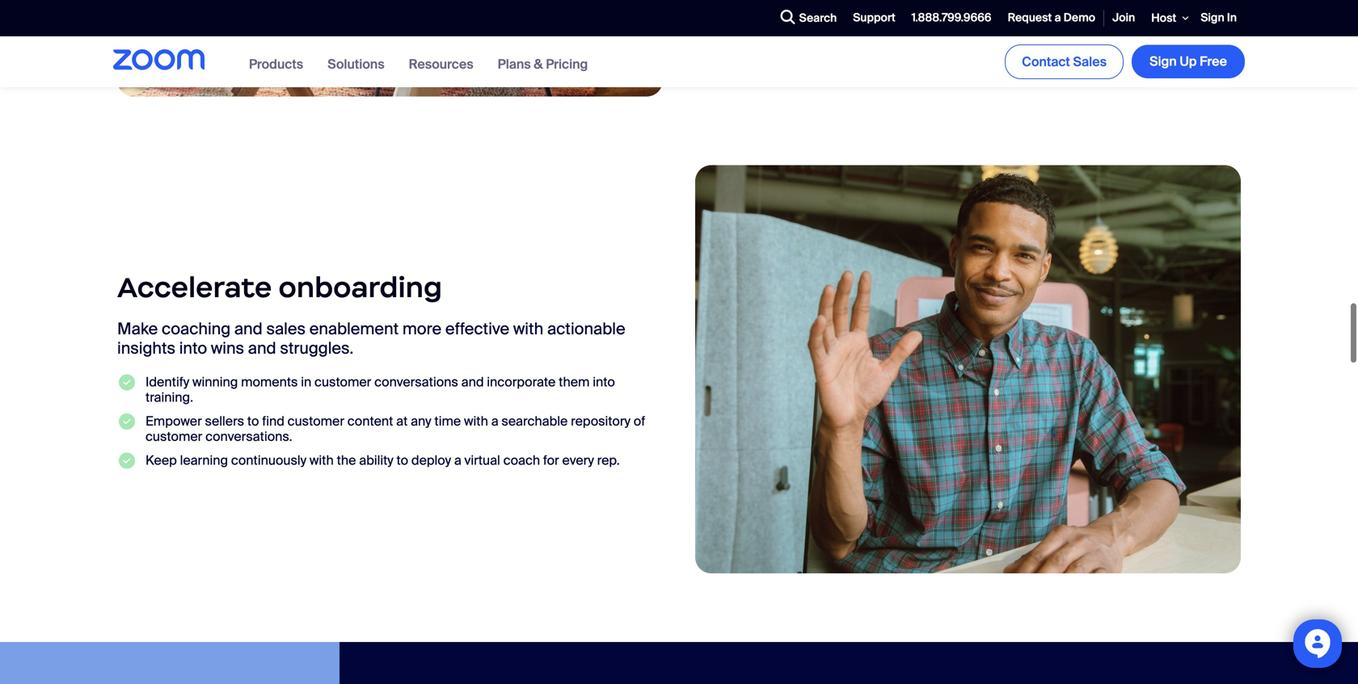 Task type: vqa. For each thing, say whether or not it's contained in the screenshot.
the topmost to
yes



Task type: locate. For each thing, give the bounding box(es) containing it.
in
[[1227, 10, 1237, 25]]

0 vertical spatial into
[[179, 338, 207, 359]]

with inside make coaching and sales enablement more effective with actionable insights into wins and struggles.
[[513, 319, 544, 340]]

sellers
[[205, 413, 244, 430]]

customer
[[315, 374, 371, 391], [288, 413, 344, 430], [146, 429, 202, 446]]

2 horizontal spatial a
[[1055, 10, 1061, 25]]

struggles.
[[280, 338, 354, 359]]

1 vertical spatial a
[[491, 413, 499, 430]]

plans & pricing link
[[498, 56, 588, 73]]

with left the
[[310, 452, 334, 469]]

with right effective
[[513, 319, 544, 340]]

plans & pricing
[[498, 56, 588, 73]]

2 vertical spatial with
[[310, 452, 334, 469]]

to
[[247, 413, 259, 430], [397, 452, 408, 469]]

1 vertical spatial sign
[[1150, 53, 1177, 70]]

up
[[1180, 53, 1197, 70]]

identify winning moments in customer conversations and incorporate them into training.
[[146, 374, 615, 406]]

zoom logo image
[[113, 49, 205, 70]]

with
[[513, 319, 544, 340], [464, 413, 488, 430], [310, 452, 334, 469]]

products button
[[249, 56, 303, 73]]

customer right the in
[[315, 374, 371, 391]]

demo
[[1064, 10, 1096, 25]]

moments
[[241, 374, 298, 391]]

a
[[1055, 10, 1061, 25], [491, 413, 499, 430], [454, 452, 462, 469]]

1.888.799.9666 link
[[904, 1, 1000, 36]]

continuously
[[231, 452, 307, 469]]

repository
[[571, 413, 631, 430]]

request
[[1008, 10, 1052, 25]]

content
[[348, 413, 393, 430]]

every
[[562, 452, 594, 469]]

keep
[[146, 452, 177, 469]]

wins
[[211, 338, 244, 359]]

0 horizontal spatial into
[[179, 338, 207, 359]]

and
[[234, 319, 263, 340], [248, 338, 276, 359], [461, 374, 484, 391]]

0 vertical spatial sign
[[1201, 10, 1225, 25]]

sign left up
[[1150, 53, 1177, 70]]

customer inside identify winning moments in customer conversations and incorporate them into training.
[[315, 374, 371, 391]]

virtual
[[465, 452, 500, 469]]

at
[[396, 413, 408, 430]]

onboarding
[[279, 270, 442, 305]]

a left searchable at the bottom left of page
[[491, 413, 499, 430]]

empower
[[146, 413, 202, 430]]

accelerate
[[117, 270, 272, 305]]

sign for sign up free
[[1150, 53, 1177, 70]]

any
[[411, 413, 432, 430]]

of
[[634, 413, 646, 430]]

and inside identify winning moments in customer conversations and incorporate them into training.
[[461, 374, 484, 391]]

0 horizontal spatial with
[[310, 452, 334, 469]]

incorporate
[[487, 374, 556, 391]]

for
[[543, 452, 559, 469]]

0 horizontal spatial to
[[247, 413, 259, 430]]

sales
[[1073, 53, 1107, 70]]

and up moments
[[248, 338, 276, 359]]

a left virtual
[[454, 452, 462, 469]]

1 horizontal spatial with
[[464, 413, 488, 430]]

host button
[[1144, 0, 1193, 36]]

a left demo
[[1055, 10, 1061, 25]]

into left wins
[[179, 338, 207, 359]]

sign in link
[[1193, 1, 1245, 36]]

1 horizontal spatial sign
[[1201, 10, 1225, 25]]

0 vertical spatial a
[[1055, 10, 1061, 25]]

customer down the in
[[288, 413, 344, 430]]

1 vertical spatial with
[[464, 413, 488, 430]]

0 vertical spatial with
[[513, 319, 544, 340]]

&
[[534, 56, 543, 73]]

host
[[1152, 11, 1177, 25]]

1 horizontal spatial a
[[491, 413, 499, 430]]

solutions
[[328, 56, 385, 73]]

deploy
[[412, 452, 451, 469]]

1 vertical spatial to
[[397, 452, 408, 469]]

0 horizontal spatial sign
[[1150, 53, 1177, 70]]

1 vertical spatial into
[[593, 374, 615, 391]]

plans
[[498, 56, 531, 73]]

coaching
[[162, 319, 231, 340]]

into inside identify winning moments in customer conversations and incorporate them into training.
[[593, 374, 615, 391]]

1 horizontal spatial into
[[593, 374, 615, 391]]

into right them
[[593, 374, 615, 391]]

0 horizontal spatial a
[[454, 452, 462, 469]]

customer for content
[[288, 413, 344, 430]]

to left the find
[[247, 413, 259, 430]]

support link
[[845, 1, 904, 36]]

contact sales link
[[1005, 44, 1124, 79]]

sign left in
[[1201, 10, 1225, 25]]

sign
[[1201, 10, 1225, 25], [1150, 53, 1177, 70]]

empower sellers to find customer content at any time with a searchable repository of customer conversations.
[[146, 413, 646, 446]]

1 horizontal spatial to
[[397, 452, 408, 469]]

and left incorporate
[[461, 374, 484, 391]]

make coaching and sales enablement more effective with actionable insights into wins and struggles.
[[117, 319, 626, 359]]

coach
[[503, 452, 540, 469]]

0 vertical spatial to
[[247, 413, 259, 430]]

conversations.
[[205, 429, 292, 446]]

insights
[[117, 338, 175, 359]]

to right ability
[[397, 452, 408, 469]]

1.888.799.9666
[[912, 10, 992, 25]]

into
[[179, 338, 207, 359], [593, 374, 615, 391]]

searchable
[[502, 413, 568, 430]]

2 vertical spatial a
[[454, 452, 462, 469]]

training.
[[146, 389, 193, 406]]

effective
[[445, 319, 510, 340]]

2 horizontal spatial with
[[513, 319, 544, 340]]

a inside 'empower sellers to find customer content at any time with a searchable repository of customer conversations.'
[[491, 413, 499, 430]]

request a demo link
[[1000, 1, 1104, 36]]

with right time
[[464, 413, 488, 430]]



Task type: describe. For each thing, give the bounding box(es) containing it.
the
[[337, 452, 356, 469]]

identify
[[146, 374, 189, 391]]

sign for sign in
[[1201, 10, 1225, 25]]

customer up keep
[[146, 429, 202, 446]]

learning
[[180, 452, 228, 469]]

contact
[[1022, 53, 1070, 70]]

conversations
[[375, 374, 458, 391]]

enablement
[[309, 319, 399, 340]]

solutions button
[[328, 56, 385, 73]]

find
[[262, 413, 285, 430]]

sign up free link
[[1132, 45, 1245, 78]]

time
[[435, 413, 461, 430]]

search
[[799, 11, 837, 26]]

customer for conversations
[[315, 374, 371, 391]]

actionable
[[547, 319, 626, 340]]

keep learning continuously with the ability to deploy a virtual coach for every rep.
[[146, 452, 620, 469]]

request a demo
[[1008, 10, 1096, 25]]

in
[[301, 374, 312, 391]]

more
[[403, 319, 442, 340]]

join link
[[1105, 1, 1144, 36]]

pricing
[[546, 56, 588, 73]]

free
[[1200, 53, 1227, 70]]

make finding time the easiest part of doing business image
[[695, 165, 1241, 574]]

search image
[[781, 10, 795, 24]]

them
[[559, 374, 590, 391]]

sign in
[[1201, 10, 1237, 25]]

to inside 'empower sellers to find customer content at any time with a searchable repository of customer conversations.'
[[247, 413, 259, 430]]

join
[[1113, 10, 1136, 25]]

resources
[[409, 56, 474, 73]]

support
[[853, 10, 896, 25]]

sales
[[266, 319, 306, 340]]

resources button
[[409, 56, 474, 73]]

contact sales
[[1022, 53, 1107, 70]]

sign up free
[[1150, 53, 1227, 70]]

accelerate onboarding
[[117, 270, 442, 305]]

and left 'sales'
[[234, 319, 263, 340]]

winning
[[192, 374, 238, 391]]

rep.
[[597, 452, 620, 469]]

products
[[249, 56, 303, 73]]

with inside 'empower sellers to find customer content at any time with a searchable repository of customer conversations.'
[[464, 413, 488, 430]]

make
[[117, 319, 158, 340]]

search image
[[781, 10, 795, 24]]

ability
[[359, 452, 394, 469]]

into inside make coaching and sales enablement more effective with actionable insights into wins and struggles.
[[179, 338, 207, 359]]



